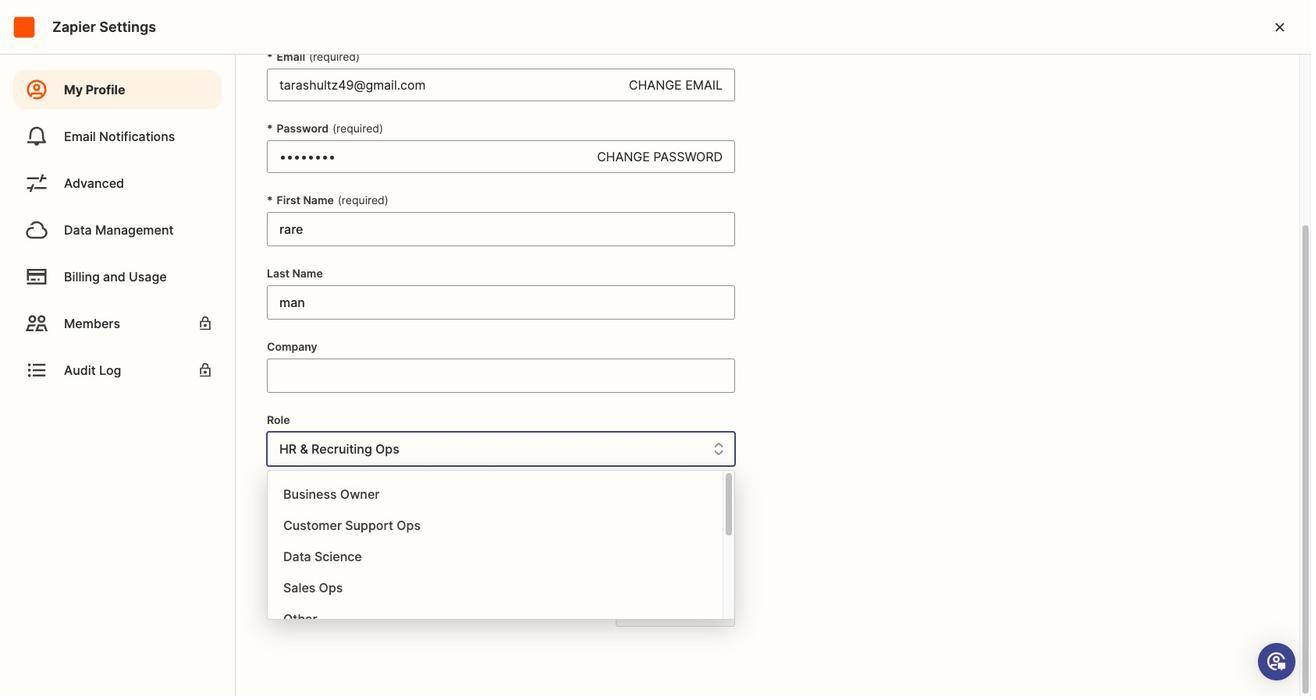 Task type: describe. For each thing, give the bounding box(es) containing it.
data management
[[64, 222, 174, 238]]

management
[[95, 222, 174, 238]]

change email
[[629, 77, 723, 93]]

Company text field
[[268, 360, 734, 393]]

audit log link
[[13, 351, 222, 390]]

and
[[103, 269, 125, 285]]

advanced link
[[13, 164, 222, 203]]

password for change password
[[653, 149, 723, 165]]

billing and usage
[[64, 269, 167, 285]]

open intercom messenger image
[[1267, 653, 1286, 672]]

timezone.
[[490, 546, 541, 559]]

log
[[99, 363, 121, 379]]

when
[[297, 546, 325, 559]]

required for ••••••••
[[336, 122, 379, 135]]

recruiting
[[311, 442, 372, 457]]

explicit
[[451, 546, 487, 559]]

tarashultz49@gmail.com
[[279, 77, 426, 93]]

members
[[64, 316, 120, 332]]

hr
[[279, 442, 297, 457]]

with
[[410, 546, 432, 559]]

my
[[64, 82, 83, 98]]

no
[[435, 546, 448, 559]]

email notifications link
[[13, 117, 222, 156]]

billing and usage link
[[13, 258, 222, 297]]

sales
[[283, 581, 316, 596]]

used when we handle time with no explicit timezone.
[[267, 546, 541, 559]]

save changes
[[632, 600, 719, 616]]

customer
[[283, 518, 342, 534]]

&
[[300, 442, 308, 457]]

settings
[[99, 18, 156, 35]]

handle
[[346, 546, 381, 559]]

first
[[277, 194, 300, 207]]

required for tarashultz49@gmail.com
[[313, 50, 356, 63]]

email notifications
[[64, 129, 175, 144]]

data science
[[283, 549, 362, 565]]

company
[[267, 340, 317, 354]]

we
[[328, 546, 343, 559]]

* password
[[267, 122, 329, 135]]

2 vertical spatial email
[[64, 129, 96, 144]]

* first name
[[267, 194, 334, 207]]

timezone
[[267, 487, 319, 500]]

hr & recruiting ops
[[279, 442, 399, 457]]

change for change password
[[597, 149, 650, 165]]

members link
[[13, 304, 222, 343]]

last
[[267, 267, 290, 280]]

change for change email
[[629, 77, 682, 93]]

changes
[[665, 600, 719, 616]]

zapier
[[52, 18, 96, 35]]

support
[[345, 518, 393, 534]]

sales ops
[[283, 581, 343, 596]]

data for data management
[[64, 222, 92, 238]]

close settings image
[[1271, 18, 1289, 36]]

used
[[267, 546, 294, 559]]

zapier settings link
[[12, 14, 156, 39]]

2 vertical spatial required
[[342, 194, 385, 207]]

profile
[[86, 82, 125, 98]]

customer support ops
[[283, 518, 421, 534]]

zapier settings
[[52, 18, 156, 35]]

advanced
[[64, 176, 124, 191]]

password for * password
[[277, 122, 329, 135]]



Task type: vqa. For each thing, say whether or not it's contained in the screenshot.
users
no



Task type: locate. For each thing, give the bounding box(es) containing it.
ops inside hr & recruiting ops dropdown button
[[375, 442, 399, 457]]

ops up used when we handle time with no explicit timezone.
[[397, 518, 421, 534]]

1 vertical spatial change
[[597, 149, 650, 165]]

usage
[[129, 269, 167, 285]]

password
[[277, 122, 329, 135], [653, 149, 723, 165]]

data for data science
[[283, 549, 311, 565]]

name
[[303, 194, 334, 207], [292, 267, 323, 280]]

* up * password
[[267, 50, 273, 63]]

password up ••••••••
[[277, 122, 329, 135]]

2 * from the top
[[267, 122, 273, 135]]

0 vertical spatial *
[[267, 50, 273, 63]]

business
[[283, 487, 337, 503]]

1 vertical spatial data
[[283, 549, 311, 565]]

* left first
[[267, 194, 273, 207]]

ops
[[375, 442, 399, 457], [397, 518, 421, 534], [319, 581, 343, 596]]

1 vertical spatial ops
[[397, 518, 421, 534]]

1 vertical spatial name
[[292, 267, 323, 280]]

data inside role list box
[[283, 549, 311, 565]]

0 vertical spatial data
[[64, 222, 92, 238]]

email for * email
[[277, 50, 305, 63]]

2 vertical spatial ops
[[319, 581, 343, 596]]

1 horizontal spatial email
[[277, 50, 305, 63]]

audit
[[64, 363, 96, 379]]

data management link
[[13, 211, 222, 250]]

hr & recruiting ops button
[[268, 433, 703, 466]]

0 vertical spatial password
[[277, 122, 329, 135]]

last name
[[267, 267, 323, 280]]

2 horizontal spatial email
[[685, 77, 723, 93]]

science
[[314, 549, 362, 565]]

0 vertical spatial name
[[303, 194, 334, 207]]

role
[[267, 414, 290, 427]]

my profile
[[64, 82, 125, 98]]

my profile link
[[13, 70, 222, 109]]

1 vertical spatial required
[[336, 122, 379, 135]]

1 vertical spatial *
[[267, 122, 273, 135]]

••••••••
[[279, 149, 336, 165]]

owner
[[340, 487, 380, 503]]

role list box
[[268, 471, 734, 635]]

change password
[[597, 149, 723, 165]]

email for change email
[[685, 77, 723, 93]]

1 vertical spatial email
[[685, 77, 723, 93]]

data up billing
[[64, 222, 92, 238]]

required down "tarashultz49@gmail.com"
[[336, 122, 379, 135]]

Role field
[[267, 432, 735, 635]]

3 * from the top
[[267, 194, 273, 207]]

Last Name text field
[[268, 286, 734, 319]]

save
[[632, 600, 662, 616]]

data up the sales
[[283, 549, 311, 565]]

data
[[64, 222, 92, 238], [283, 549, 311, 565]]

2 vertical spatial *
[[267, 194, 273, 207]]

data inside 'link'
[[64, 222, 92, 238]]

notifications
[[99, 129, 175, 144]]

0 horizontal spatial data
[[64, 222, 92, 238]]

ops right the sales
[[319, 581, 343, 596]]

0 vertical spatial change
[[629, 77, 682, 93]]

0 vertical spatial ops
[[375, 442, 399, 457]]

required
[[313, 50, 356, 63], [336, 122, 379, 135], [342, 194, 385, 207]]

1 horizontal spatial data
[[283, 549, 311, 565]]

ops right recruiting
[[375, 442, 399, 457]]

* for ••••••••
[[267, 122, 273, 135]]

1 horizontal spatial password
[[653, 149, 723, 165]]

* down * email
[[267, 122, 273, 135]]

1 * from the top
[[267, 50, 273, 63]]

name right last
[[292, 267, 323, 280]]

name right first
[[303, 194, 334, 207]]

other
[[283, 612, 317, 627]]

business owner
[[283, 487, 380, 503]]

required up "tarashultz49@gmail.com"
[[313, 50, 356, 63]]

billing
[[64, 269, 100, 285]]

audit log
[[64, 363, 121, 379]]

0 vertical spatial email
[[277, 50, 305, 63]]

First Name text field
[[268, 213, 734, 246]]

* email
[[267, 50, 305, 63]]

1 vertical spatial password
[[653, 149, 723, 165]]

save changes button
[[616, 588, 735, 627]]

*
[[267, 50, 273, 63], [267, 122, 273, 135], [267, 194, 273, 207]]

password down change email
[[653, 149, 723, 165]]

email
[[277, 50, 305, 63], [685, 77, 723, 93], [64, 129, 96, 144]]

0 vertical spatial required
[[313, 50, 356, 63]]

* for tarashultz49@gmail.com
[[267, 50, 273, 63]]

required right * first name
[[342, 194, 385, 207]]

time
[[384, 546, 406, 559]]

0 horizontal spatial password
[[277, 122, 329, 135]]

change
[[629, 77, 682, 93], [597, 149, 650, 165]]

0 horizontal spatial email
[[64, 129, 96, 144]]



